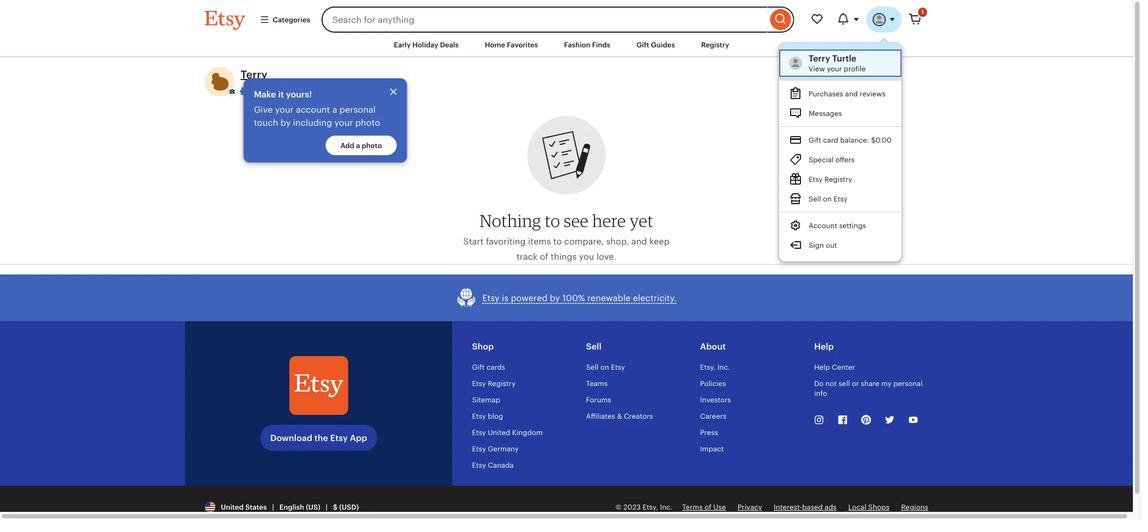 Task type: locate. For each thing, give the bounding box(es) containing it.
registry down cards
[[488, 380, 516, 388]]

sell on etsy link up 'teams' link
[[586, 363, 625, 372]]

1 vertical spatial to
[[553, 237, 562, 246]]

2 horizontal spatial registry
[[825, 175, 852, 184]]

and inside nothing to see here yet start favoriting items to compare, shop, and keep track of things you love.
[[632, 237, 647, 246]]

terry about
[[241, 69, 346, 95]]

inc. up policies link
[[718, 363, 730, 372]]

1 vertical spatial photo
[[362, 142, 382, 150]]

sitemap link
[[472, 396, 500, 404]]

| right the states
[[272, 504, 274, 512]]

messages link
[[779, 104, 902, 123]]

a right add
[[356, 142, 360, 150]]

1 vertical spatial a
[[356, 142, 360, 150]]

personal right my
[[893, 380, 923, 388]]

1 vertical spatial your
[[275, 105, 294, 115]]

on up 'teams' link
[[600, 363, 609, 372]]

1 horizontal spatial terry
[[809, 53, 830, 63]]

| right (us)
[[326, 504, 328, 512]]

electricity.
[[633, 293, 677, 303]]

terry for terry turtle view your profile
[[809, 53, 830, 63]]

blog
[[488, 412, 503, 421]]

etsy, inc.
[[700, 363, 730, 372]]

0 vertical spatial sell on etsy
[[809, 195, 848, 203]]

download the etsy app link
[[260, 425, 377, 451]]

terry turtle's avatar image left 1 link
[[873, 13, 886, 26]]

to up 'things'
[[553, 237, 562, 246]]

photo right add
[[362, 142, 382, 150]]

etsy registry link down cards
[[472, 380, 516, 388]]

1 horizontal spatial by
[[550, 293, 560, 303]]

etsy germany
[[472, 445, 519, 453]]

1 link
[[902, 7, 928, 33]]

inc. left terms
[[660, 504, 673, 512]]

0 horizontal spatial personal
[[340, 105, 376, 115]]

gift cards
[[472, 363, 505, 372]]

0 horizontal spatial |
[[272, 504, 274, 512]]

help for help center
[[814, 363, 830, 372]]

sell on etsy link
[[779, 189, 902, 209], [586, 363, 625, 372]]

0 vertical spatial personal
[[340, 105, 376, 115]]

sell on etsy link up the account settings link
[[779, 189, 902, 209]]

1 vertical spatial on
[[600, 363, 609, 372]]

0 horizontal spatial terry
[[241, 69, 267, 81]]

photo
[[355, 118, 380, 128], [362, 142, 382, 150]]

0 vertical spatial etsy registry
[[809, 175, 852, 184]]

etsy is powered by 100% renewable electricity. button
[[456, 288, 677, 309]]

gift for gift guides
[[637, 41, 649, 49]]

account settings
[[809, 222, 866, 230]]

photo up add a photo
[[355, 118, 380, 128]]

etsy up sitemap on the bottom
[[472, 380, 486, 388]]

etsy up the account settings link
[[834, 195, 848, 203]]

balance:
[[840, 136, 869, 144]]

1 vertical spatial help
[[814, 363, 830, 372]]

your up add
[[334, 118, 353, 128]]

your
[[827, 65, 842, 73], [275, 105, 294, 115], [334, 118, 353, 128]]

privacy
[[738, 504, 762, 512]]

1 horizontal spatial registry
[[701, 41, 729, 49]]

by inside make it yours! give your account a personal touch by including your photo
[[280, 118, 291, 128]]

0 horizontal spatial registry
[[488, 380, 516, 388]]

gift cards link
[[472, 363, 505, 372]]

1 horizontal spatial gift
[[637, 41, 649, 49]]

by left 100%
[[550, 293, 560, 303]]

shop,
[[606, 237, 629, 246]]

1 horizontal spatial on
[[823, 195, 832, 203]]

1 vertical spatial gift
[[809, 136, 821, 144]]

terry turtle's avatar image left view
[[789, 57, 802, 70]]

terry inside "terry turtle view your profile"
[[809, 53, 830, 63]]

$ left the (usd)
[[333, 504, 338, 512]]

gift left cards
[[472, 363, 485, 372]]

local shops link
[[848, 504, 890, 512]]

of left use
[[705, 504, 712, 512]]

0 vertical spatial photo
[[355, 118, 380, 128]]

1 horizontal spatial sell on etsy link
[[779, 189, 902, 209]]

personal down "about" button
[[340, 105, 376, 115]]

about up etsy, inc.
[[700, 342, 726, 352]]

terms of use
[[682, 504, 726, 512]]

is
[[502, 293, 509, 303]]

creators
[[624, 412, 653, 421]]

on up account
[[823, 195, 832, 203]]

(usd)
[[339, 504, 359, 512]]

0 vertical spatial etsy,
[[700, 363, 716, 372]]

0 horizontal spatial a
[[332, 105, 337, 115]]

0 vertical spatial $
[[871, 136, 876, 144]]

united down the blog
[[488, 429, 510, 437]]

1 horizontal spatial etsy registry link
[[779, 169, 902, 189]]

0 horizontal spatial and
[[632, 237, 647, 246]]

shops
[[868, 504, 890, 512]]

help up do
[[814, 363, 830, 372]]

special offers
[[809, 156, 855, 164]]

0 vertical spatial by
[[280, 118, 291, 128]]

etsy left is
[[482, 293, 500, 303]]

0 vertical spatial gift
[[637, 41, 649, 49]]

etsy blog
[[472, 412, 503, 421]]

1 vertical spatial registry
[[825, 175, 852, 184]]

special offers link
[[779, 150, 902, 169]]

sell on etsy up 'teams' link
[[586, 363, 625, 372]]

1 horizontal spatial and
[[845, 90, 858, 98]]

germany
[[488, 445, 519, 453]]

1 vertical spatial $
[[333, 504, 338, 512]]

0 vertical spatial terry turtle's avatar image
[[873, 13, 886, 26]]

early holiday deals
[[394, 41, 459, 49]]

sell on etsy up account
[[809, 195, 848, 203]]

1 vertical spatial terry
[[241, 69, 267, 81]]

2 help from the top
[[814, 363, 830, 372]]

0 horizontal spatial gift
[[472, 363, 485, 372]]

2 vertical spatial gift
[[472, 363, 485, 372]]

1 horizontal spatial |
[[326, 504, 328, 512]]

of down items
[[540, 252, 548, 262]]

1 vertical spatial inc.
[[660, 504, 673, 512]]

etsy registry down cards
[[472, 380, 516, 388]]

0 vertical spatial sell
[[809, 195, 821, 203]]

shop
[[472, 342, 494, 352]]

help
[[814, 342, 834, 352], [814, 363, 830, 372]]

sell on etsy
[[809, 195, 848, 203], [586, 363, 625, 372]]

your down turtle
[[827, 65, 842, 73]]

0 vertical spatial terry
[[809, 53, 830, 63]]

1 vertical spatial terry turtle's avatar image
[[789, 57, 802, 70]]

by right the touch
[[280, 118, 291, 128]]

on
[[823, 195, 832, 203], [600, 363, 609, 372]]

0 vertical spatial of
[[540, 252, 548, 262]]

interest-based ads
[[774, 504, 837, 512]]

etsy down etsy blog
[[472, 429, 486, 437]]

0 horizontal spatial sell on etsy
[[586, 363, 625, 372]]

gift left the card
[[809, 136, 821, 144]]

personal
[[340, 105, 376, 115], [893, 380, 923, 388]]

card
[[823, 136, 839, 144]]

by
[[280, 118, 291, 128], [550, 293, 560, 303]]

terry button
[[241, 67, 267, 82]]

1 horizontal spatial of
[[705, 504, 712, 512]]

help for help
[[814, 342, 834, 352]]

share
[[861, 380, 879, 388]]

and left reviews on the right
[[845, 90, 858, 98]]

1 horizontal spatial united
[[488, 429, 510, 437]]

gift inside "terry turtle" banner
[[809, 136, 821, 144]]

you
[[579, 252, 594, 262]]

2 horizontal spatial your
[[827, 65, 842, 73]]

0 horizontal spatial etsy registry
[[472, 380, 516, 388]]

1 vertical spatial personal
[[893, 380, 923, 388]]

policies link
[[700, 380, 726, 388]]

0 vertical spatial to
[[545, 210, 560, 231]]

0 horizontal spatial sell on etsy link
[[586, 363, 625, 372]]

powered
[[511, 293, 548, 303]]

1 horizontal spatial inc.
[[718, 363, 730, 372]]

states
[[245, 504, 267, 512]]

0 horizontal spatial by
[[280, 118, 291, 128]]

gift left guides
[[637, 41, 649, 49]]

etsy registry
[[809, 175, 852, 184], [472, 380, 516, 388]]

make it yours! give your account a personal touch by including your photo
[[254, 89, 380, 128]]

0 horizontal spatial your
[[275, 105, 294, 115]]

0 vertical spatial united
[[488, 429, 510, 437]]

terry up make
[[241, 69, 267, 81]]

about up account
[[321, 86, 346, 95]]

terry inside terry about
[[241, 69, 267, 81]]

menu bar
[[185, 33, 948, 57]]

0 vertical spatial your
[[827, 65, 842, 73]]

etsy right the
[[330, 433, 348, 443]]

0 horizontal spatial about
[[321, 86, 346, 95]]

and inside "terry turtle" banner
[[845, 90, 858, 98]]

1 horizontal spatial a
[[356, 142, 360, 150]]

0 horizontal spatial of
[[540, 252, 548, 262]]

tooltip
[[241, 79, 407, 163]]

a
[[332, 105, 337, 115], [356, 142, 360, 150]]

start
[[463, 237, 484, 246]]

etsy canada link
[[472, 461, 514, 470]]

terry up view
[[809, 53, 830, 63]]

1 horizontal spatial personal
[[893, 380, 923, 388]]

1 horizontal spatial etsy registry
[[809, 175, 852, 184]]

careers
[[700, 412, 727, 421]]

registry down special offers link
[[825, 175, 852, 184]]

a inside make it yours! give your account a personal touch by including your photo
[[332, 105, 337, 115]]

2 vertical spatial your
[[334, 118, 353, 128]]

2 vertical spatial registry
[[488, 380, 516, 388]]

2 vertical spatial sell
[[586, 363, 599, 372]]

etsy, up policies link
[[700, 363, 716, 372]]

$ right the 'balance:'
[[871, 136, 876, 144]]

0 vertical spatial help
[[814, 342, 834, 352]]

see
[[564, 210, 589, 231]]

0 vertical spatial a
[[332, 105, 337, 115]]

1 horizontal spatial about
[[700, 342, 726, 352]]

united
[[488, 429, 510, 437], [221, 504, 244, 512]]

0 vertical spatial and
[[845, 90, 858, 98]]

0 vertical spatial etsy registry link
[[779, 169, 902, 189]]

do not sell or share my personal info link
[[814, 380, 923, 398]]

favorites
[[507, 41, 538, 49]]

1 vertical spatial etsy registry
[[472, 380, 516, 388]]

0 horizontal spatial terry turtle's avatar image
[[789, 57, 802, 70]]

etsy registry inside etsy registry link
[[809, 175, 852, 184]]

yet
[[630, 210, 654, 231]]

etsy inside 'sell on etsy' "link"
[[834, 195, 848, 203]]

to left the see
[[545, 210, 560, 231]]

touch
[[254, 118, 278, 128]]

1 horizontal spatial etsy,
[[700, 363, 716, 372]]

2 horizontal spatial gift
[[809, 136, 821, 144]]

1 vertical spatial etsy registry link
[[472, 380, 516, 388]]

registry right guides
[[701, 41, 729, 49]]

etsy registry down special offers at right
[[809, 175, 852, 184]]

0 horizontal spatial etsy,
[[643, 504, 658, 512]]

sell inside "link"
[[809, 195, 821, 203]]

None search field
[[322, 7, 794, 33]]

1 horizontal spatial $
[[871, 136, 876, 144]]

categories button
[[252, 10, 318, 29]]

photo inside make it yours! give your account a personal touch by including your photo
[[355, 118, 380, 128]]

0 vertical spatial on
[[823, 195, 832, 203]]

1 vertical spatial of
[[705, 504, 712, 512]]

united right us icon
[[221, 504, 244, 512]]

to
[[545, 210, 560, 231], [553, 237, 562, 246]]

terry turtle's avatar image
[[873, 13, 886, 26], [789, 57, 802, 70]]

early holiday deals link
[[386, 35, 467, 55]]

and left 'keep'
[[632, 237, 647, 246]]

nothing
[[480, 210, 541, 231]]

etsy registry link down offers
[[779, 169, 902, 189]]

a down "about" button
[[332, 105, 337, 115]]

gift inside menu bar
[[637, 41, 649, 49]]

help up help center
[[814, 342, 834, 352]]

0 vertical spatial sell on etsy link
[[779, 189, 902, 209]]

kingdom
[[512, 429, 543, 437]]

your down it
[[275, 105, 294, 115]]

1 horizontal spatial your
[[334, 118, 353, 128]]

sell
[[809, 195, 821, 203], [586, 342, 602, 352], [586, 363, 599, 372]]

1 vertical spatial by
[[550, 293, 560, 303]]

etsy, right 2023
[[643, 504, 658, 512]]

1 vertical spatial and
[[632, 237, 647, 246]]

0 horizontal spatial united
[[221, 504, 244, 512]]

center
[[832, 363, 855, 372]]

1 horizontal spatial sell on etsy
[[809, 195, 848, 203]]

0 vertical spatial registry
[[701, 41, 729, 49]]

0 vertical spatial about
[[321, 86, 346, 95]]

use
[[713, 504, 726, 512]]

download
[[270, 433, 312, 443]]

1 help from the top
[[814, 342, 834, 352]]

fashion finds link
[[556, 35, 619, 55]]

and
[[845, 90, 858, 98], [632, 237, 647, 246]]

sell
[[839, 380, 850, 388]]

of inside nothing to see here yet start favoriting items to compare, shop, and keep track of things you love.
[[540, 252, 548, 262]]



Task type: vqa. For each thing, say whether or not it's contained in the screenshot.
Est. for 'Taylor The Eras Tour T-Shirt, Eras Tour Shirt, Taylor Swiftie Shirt, Taylor Swiftie Merch, Taylor Swift Concert Shirt, Swiftie Shirt Unisex' image
no



Task type: describe. For each thing, give the bounding box(es) containing it.
press
[[700, 429, 718, 437]]

etsy inside the etsy is powered by 100% renewable electricity. button
[[482, 293, 500, 303]]

local
[[848, 504, 866, 512]]

1
[[921, 9, 924, 16]]

the
[[315, 433, 328, 443]]

terry turtle view your profile
[[809, 53, 866, 73]]

none search field inside "terry turtle" banner
[[322, 7, 794, 33]]

do not sell or share my personal info
[[814, 380, 923, 398]]

1 vertical spatial united
[[221, 504, 244, 512]]

it
[[278, 89, 284, 99]]

etsy inside the download the etsy app link
[[330, 433, 348, 443]]

home favorites link
[[477, 35, 546, 55]]

1 horizontal spatial terry turtle's avatar image
[[873, 13, 886, 26]]

teams
[[586, 380, 608, 388]]

terms of use link
[[682, 504, 726, 512]]

settings
[[839, 222, 866, 230]]

compare,
[[564, 237, 604, 246]]

personal inside make it yours! give your account a personal touch by including your photo
[[340, 105, 376, 115]]

1 vertical spatial etsy,
[[643, 504, 658, 512]]

etsy left the blog
[[472, 412, 486, 421]]

nothing to see here yet start favoriting items to compare, shop, and keep track of things you love.
[[463, 210, 670, 262]]

view your profile element
[[809, 53, 892, 64]]

0.00
[[876, 136, 892, 144]]

add a photo
[[340, 142, 382, 150]]

registry inside menu bar
[[701, 41, 729, 49]]

interest-based ads link
[[774, 504, 837, 512]]

cards
[[487, 363, 505, 372]]

or
[[852, 380, 859, 388]]

investors link
[[700, 396, 731, 404]]

united states   |   english (us)   |   $ (usd)
[[217, 504, 359, 512]]

terry turtle banner
[[185, 0, 948, 262]]

forums
[[586, 396, 611, 404]]

regions
[[901, 504, 928, 512]]

sell on etsy inside "link"
[[809, 195, 848, 203]]

1 | from the left
[[272, 504, 274, 512]]

$ inside "terry turtle" banner
[[871, 136, 876, 144]]

etsy up etsy canada link
[[472, 445, 486, 453]]

my
[[881, 380, 892, 388]]

add
[[340, 142, 354, 150]]

1 vertical spatial about
[[700, 342, 726, 352]]

sell on etsy link inside "terry turtle" banner
[[779, 189, 902, 209]]

do
[[814, 380, 824, 388]]

press link
[[700, 429, 718, 437]]

regions button
[[901, 503, 928, 513]]

app
[[350, 433, 367, 443]]

sign out
[[809, 241, 837, 250]]

teams link
[[586, 380, 608, 388]]

terms
[[682, 504, 703, 512]]

help center link
[[814, 363, 855, 372]]

1 vertical spatial sell on etsy link
[[586, 363, 625, 372]]

early
[[394, 41, 411, 49]]

account
[[809, 222, 837, 230]]

0 horizontal spatial etsy registry link
[[472, 380, 516, 388]]

on inside "link"
[[823, 195, 832, 203]]

affiliates & creators
[[586, 412, 653, 421]]

tooltip containing make it yours!
[[241, 79, 407, 163]]

0 horizontal spatial on
[[600, 363, 609, 372]]

affiliates & creators link
[[586, 412, 653, 421]]

us image
[[205, 502, 216, 513]]

etsy up the forums
[[611, 363, 625, 372]]

1 vertical spatial sell on etsy
[[586, 363, 625, 372]]

account settings link
[[779, 216, 902, 235]]

terry for terry about
[[241, 69, 267, 81]]

a inside add a photo button
[[356, 142, 360, 150]]

gift for gift card balance: $ 0.00
[[809, 136, 821, 144]]

home favorites
[[485, 41, 538, 49]]

categories
[[273, 15, 310, 24]]

investors
[[700, 396, 731, 404]]

personal inside do not sell or share my personal info
[[893, 380, 923, 388]]

0 vertical spatial inc.
[[718, 363, 730, 372]]

© 2023 etsy, inc.
[[616, 504, 673, 512]]

etsy united kingdom
[[472, 429, 543, 437]]

profile
[[844, 65, 866, 73]]

Search for anything text field
[[322, 7, 768, 33]]

including
[[293, 118, 332, 128]]

finds
[[592, 41, 610, 49]]

give
[[254, 105, 273, 115]]

etsy germany link
[[472, 445, 519, 453]]

impact link
[[700, 445, 724, 453]]

help center
[[814, 363, 855, 372]]

yours!
[[286, 89, 312, 99]]

etsy left the canada
[[472, 461, 486, 470]]

not
[[826, 380, 837, 388]]

fashion
[[564, 41, 590, 49]]

forums link
[[586, 396, 611, 404]]

keep
[[650, 237, 670, 246]]

by inside button
[[550, 293, 560, 303]]

make
[[254, 89, 276, 99]]

info
[[814, 390, 827, 398]]

gift for gift cards
[[472, 363, 485, 372]]

view
[[809, 65, 825, 73]]

your inside "terry turtle view your profile"
[[827, 65, 842, 73]]

here
[[592, 210, 626, 231]]

about inside terry about
[[321, 86, 346, 95]]

0 horizontal spatial $
[[333, 504, 338, 512]]

favoriting
[[486, 237, 526, 246]]

menu bar containing early holiday deals
[[185, 33, 948, 57]]

turtle
[[832, 53, 857, 63]]

etsy is powered by 100% renewable electricity.
[[482, 293, 677, 303]]

out
[[826, 241, 837, 250]]

add a photo button
[[326, 136, 397, 156]]

impact
[[700, 445, 724, 453]]

registry inside "terry turtle" banner
[[825, 175, 852, 184]]

purchases
[[809, 90, 843, 98]]

special
[[809, 156, 834, 164]]

photo inside button
[[362, 142, 382, 150]]

gift guides link
[[628, 35, 683, 55]]

etsy down special
[[809, 175, 823, 184]]

love.
[[597, 252, 616, 262]]

1 vertical spatial sell
[[586, 342, 602, 352]]

2 | from the left
[[326, 504, 328, 512]]

gift card balance: $ 0.00
[[809, 136, 892, 144]]

(us)
[[306, 504, 320, 512]]

purchases and reviews link
[[779, 84, 902, 104]]

©
[[616, 504, 622, 512]]

deals
[[440, 41, 459, 49]]

0 horizontal spatial inc.
[[660, 504, 673, 512]]

download the etsy app
[[270, 433, 367, 443]]

privacy link
[[738, 504, 762, 512]]

&
[[617, 412, 622, 421]]

guides
[[651, 41, 675, 49]]

fashion finds
[[564, 41, 610, 49]]

home
[[485, 41, 505, 49]]

reviews
[[860, 90, 886, 98]]

sign
[[809, 241, 824, 250]]



